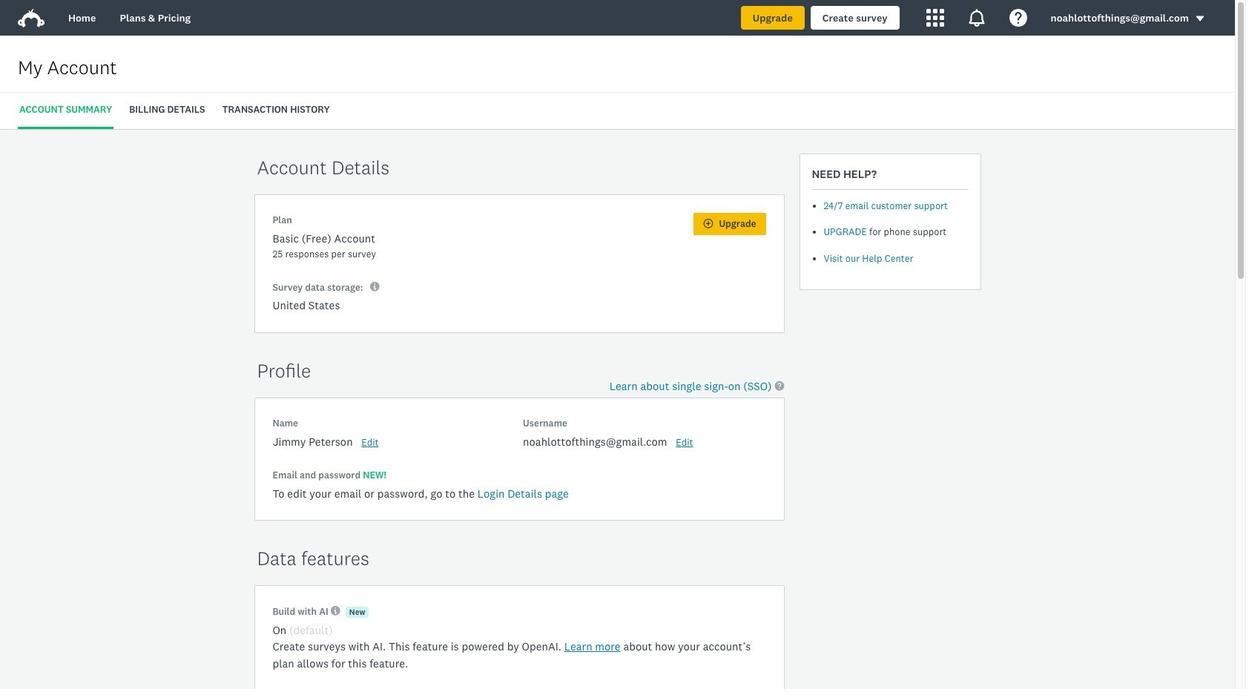 Task type: vqa. For each thing, say whether or not it's contained in the screenshot.
rightmost Products Icon
yes



Task type: describe. For each thing, give the bounding box(es) containing it.
dropdown arrow image
[[1196, 14, 1206, 24]]



Task type: locate. For each thing, give the bounding box(es) containing it.
products icon image
[[927, 9, 944, 27], [968, 9, 986, 27]]

help icon image
[[1010, 9, 1028, 27]]

surveymonkey logo image
[[18, 9, 45, 28]]

1 products icon image from the left
[[927, 9, 944, 27]]

0 horizontal spatial products icon image
[[927, 9, 944, 27]]

1 horizontal spatial products icon image
[[968, 9, 986, 27]]

2 products icon image from the left
[[968, 9, 986, 27]]



